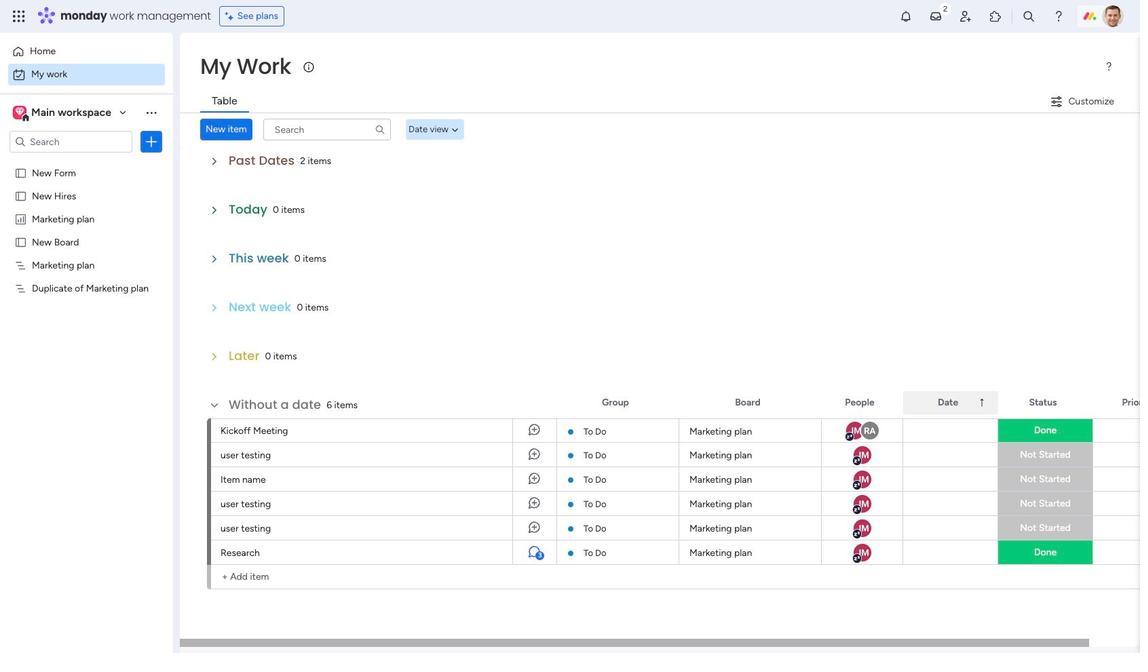 Task type: vqa. For each thing, say whether or not it's contained in the screenshot.
Workspace options icon
yes



Task type: locate. For each thing, give the bounding box(es) containing it.
option
[[8, 41, 165, 62], [8, 64, 165, 86], [0, 161, 173, 163]]

public board image
[[14, 166, 27, 179], [14, 236, 27, 249]]

3 jeremy miller image from the top
[[853, 518, 873, 539]]

help image
[[1052, 10, 1066, 23]]

public board image up public board icon
[[14, 166, 27, 179]]

workspace image
[[13, 105, 26, 120], [15, 105, 24, 120]]

0 vertical spatial jeremy miller image
[[845, 421, 865, 441]]

column header
[[904, 392, 999, 415]]

2 public board image from the top
[[14, 236, 27, 249]]

Search in workspace field
[[29, 134, 113, 150]]

None search field
[[263, 119, 391, 141]]

ruby anderson image
[[860, 421, 880, 441]]

tab
[[200, 91, 249, 113]]

2 vertical spatial option
[[0, 161, 173, 163]]

list box
[[0, 159, 173, 483]]

1 vertical spatial public board image
[[14, 236, 27, 249]]

update feed image
[[930, 10, 943, 23]]

0 vertical spatial public board image
[[14, 166, 27, 179]]

terry turtle image
[[1103, 5, 1124, 27]]

1 workspace image from the left
[[13, 105, 26, 120]]

0 vertical spatial jeremy miller image
[[853, 445, 873, 465]]

1 vertical spatial jeremy miller image
[[853, 494, 873, 514]]

1 vertical spatial option
[[8, 64, 165, 86]]

see plans image
[[225, 9, 237, 24]]

jeremy miller image
[[845, 421, 865, 441], [853, 470, 873, 490], [853, 543, 873, 563]]

invite members image
[[959, 10, 973, 23]]

public dashboard image
[[14, 213, 27, 225]]

2 vertical spatial jeremy miller image
[[853, 518, 873, 539]]

1 vertical spatial jeremy miller image
[[853, 470, 873, 490]]

public board image down public dashboard icon
[[14, 236, 27, 249]]

jeremy miller image
[[853, 445, 873, 465], [853, 494, 873, 514], [853, 518, 873, 539]]

workspace options image
[[145, 106, 158, 119]]



Task type: describe. For each thing, give the bounding box(es) containing it.
0 vertical spatial option
[[8, 41, 165, 62]]

1 public board image from the top
[[14, 166, 27, 179]]

select product image
[[12, 10, 26, 23]]

notifications image
[[900, 10, 913, 23]]

options image
[[145, 135, 158, 149]]

monday marketplace image
[[989, 10, 1003, 23]]

workspace selection element
[[13, 105, 113, 122]]

2 image
[[940, 1, 952, 16]]

2 jeremy miller image from the top
[[853, 494, 873, 514]]

search everything image
[[1023, 10, 1036, 23]]

sort image
[[977, 398, 988, 409]]

Filter dashboard by text search field
[[263, 119, 391, 141]]

1 jeremy miller image from the top
[[853, 445, 873, 465]]

search image
[[375, 124, 386, 135]]

menu image
[[1104, 61, 1115, 72]]

public board image
[[14, 189, 27, 202]]

2 vertical spatial jeremy miller image
[[853, 543, 873, 563]]

2 workspace image from the left
[[15, 105, 24, 120]]



